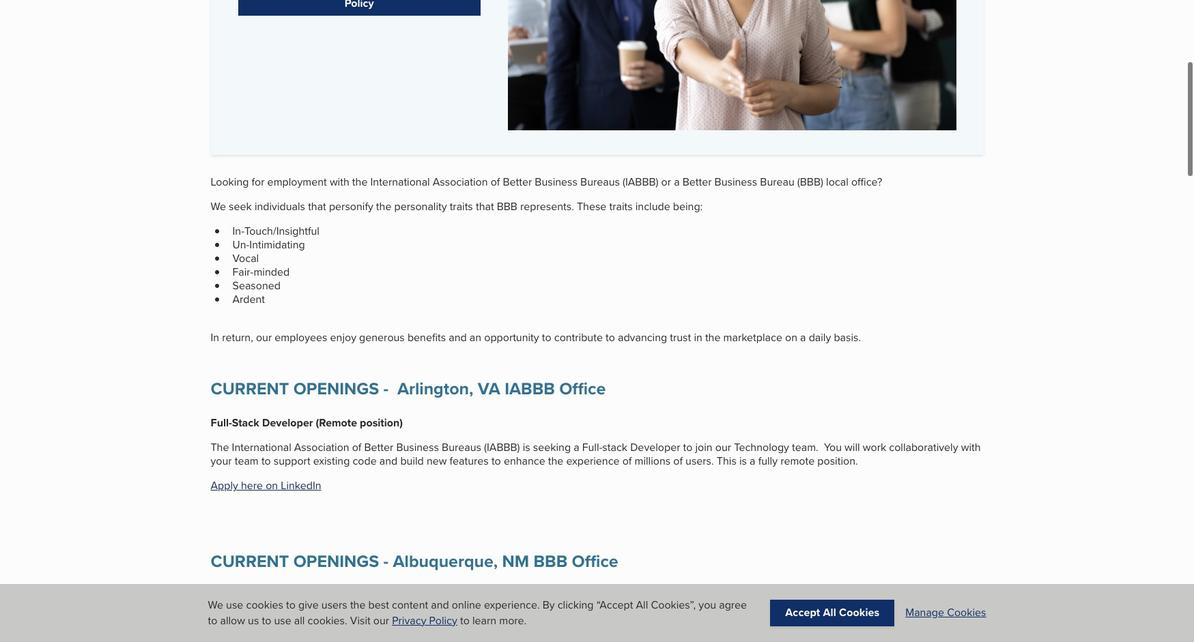 Task type: vqa. For each thing, say whether or not it's contained in the screenshot.
DELIVERY inside the BBB Scam Alert: Don't click on that text! 5 ways to avoid delivery scams By Better Business Bureau . October 5, 2023.
no



Task type: locate. For each thing, give the bounding box(es) containing it.
0 vertical spatial team
[[235, 454, 259, 469]]

0 vertical spatial office
[[559, 376, 606, 402]]

to left allow
[[208, 613, 217, 629]]

0 vertical spatial international
[[370, 174, 430, 190]]

- up position)
[[383, 376, 389, 402]]

1 horizontal spatial team
[[940, 613, 964, 629]]

0 horizontal spatial in
[[259, 627, 267, 642]]

bureaus inside the international association of better business bureaus (iabbb) is seeking a full-stack developer to join our technology team.  you will work collaboratively with your team to support existing code and build new features to enhance the experience of millions of users. this is a fully remote position.
[[442, 440, 481, 456]]

(iabbb) left seeking
[[484, 440, 520, 456]]

2 openings from the top
[[293, 549, 379, 574]]

office
[[559, 376, 606, 402], [572, 549, 618, 574]]

0 vertical spatial bbb
[[497, 199, 518, 214]]

1 vertical spatial full-
[[582, 440, 603, 456]]

0 horizontal spatial bbb
[[497, 199, 518, 214]]

2 vertical spatial we
[[359, 627, 375, 642]]

we left are
[[359, 627, 375, 642]]

openings up the '(remote'
[[293, 376, 379, 402]]

va
[[478, 376, 500, 402]]

accept all cookies button
[[770, 600, 895, 627]]

bbb left represents.
[[497, 199, 518, 214]]

1 horizontal spatial full-
[[582, 440, 603, 456]]

our
[[256, 330, 272, 346], [715, 440, 731, 456], [862, 613, 878, 629], [373, 613, 389, 629], [211, 627, 227, 642]]

privacy policy link
[[392, 613, 457, 629]]

is right this
[[739, 454, 747, 469]]

a right seeking
[[574, 440, 579, 456]]

1 horizontal spatial is
[[546, 613, 553, 629]]

apply
[[211, 478, 238, 494]]

at
[[966, 613, 975, 629]]

is left the currently
[[546, 613, 553, 629]]

cookies
[[839, 605, 880, 621], [947, 605, 986, 621]]

1 horizontal spatial traits
[[609, 199, 633, 214]]

join
[[695, 440, 713, 456], [842, 613, 859, 629]]

association down the '(remote'
[[294, 440, 349, 456]]

benefits
[[408, 330, 446, 346]]

team left at on the right of the page
[[940, 613, 964, 629]]

1 vertical spatial bureau
[[288, 613, 323, 629]]

office down the contribute
[[559, 376, 606, 402]]

international down stack
[[232, 440, 291, 456]]

developer inside the international association of better business bureaus (iabbb) is seeking a full-stack developer to join our technology team.  you will work collaboratively with your team to support existing code and build new features to enhance the experience of millions of users. this is a fully remote position.
[[630, 440, 680, 456]]

business
[[535, 174, 578, 190], [715, 174, 757, 190], [396, 440, 439, 456], [211, 588, 255, 604], [243, 613, 285, 629], [663, 613, 706, 629]]

the right enhance
[[548, 454, 564, 469]]

full- up the
[[211, 415, 232, 431]]

to right us
[[262, 613, 271, 629]]

current up stack
[[211, 376, 289, 402]]

advancing
[[618, 330, 667, 346]]

traits
[[450, 199, 473, 214], [609, 199, 633, 214]]

to left the contribute
[[542, 330, 551, 346]]

you
[[699, 598, 716, 613]]

0 horizontal spatial that
[[308, 199, 326, 214]]

developer up support
[[262, 415, 313, 431]]

1 horizontal spatial bbb
[[534, 549, 568, 574]]

0 horizontal spatial relations
[[258, 588, 303, 604]]

looking
[[601, 613, 636, 629], [396, 627, 431, 642]]

(remote
[[316, 415, 357, 431]]

join inside the international association of better business bureaus (iabbb) is seeking a full-stack developer to join our technology team.  you will work collaboratively with your team to support existing code and build new features to enhance the experience of millions of users. this is a fully remote position.
[[695, 440, 713, 456]]

2 vertical spatial bbb
[[865, 627, 886, 642]]

1 horizontal spatial international
[[370, 174, 430, 190]]

0 horizontal spatial association
[[294, 440, 349, 456]]

the left best
[[350, 598, 366, 613]]

traits right these
[[609, 199, 633, 214]]

we use cookies to give users the best content and online experience. by clicking "accept all cookies", you agree to allow us to use all cookies. visit our
[[208, 598, 747, 629]]

0 vertical spatial join
[[695, 440, 713, 456]]

office up clicking
[[572, 549, 618, 574]]

support
[[274, 454, 310, 469]]

openings up representatives
[[293, 549, 379, 574]]

to left the learn
[[460, 613, 470, 629]]

0 vertical spatial bureaus
[[580, 174, 620, 190]]

this
[[717, 454, 737, 469]]

return,
[[222, 330, 253, 346]]

0 horizontal spatial full-
[[211, 415, 232, 431]]

1 vertical spatial bureaus
[[442, 440, 481, 456]]

0 horizontal spatial international
[[232, 440, 291, 456]]

- for nm
[[383, 549, 389, 574]]

content
[[392, 598, 428, 613]]

apply here on linkedin
[[211, 478, 321, 494]]

1 openings from the top
[[293, 376, 379, 402]]

0 vertical spatial on
[[785, 330, 798, 346]]

vocal
[[233, 251, 259, 266]]

marketplace
[[724, 330, 782, 346]]

we inside the we use cookies to give users the best content and online experience. by clicking "accept all cookies", you agree to allow us to use all cookies. visit our
[[208, 598, 223, 613]]

bureaus up these
[[580, 174, 620, 190]]

developer right stack
[[630, 440, 680, 456]]

1 horizontal spatial join
[[842, 613, 859, 629]]

full- inside the international association of better business bureaus (iabbb) is seeking a full-stack developer to join our technology team.  you will work collaboratively with your team to support existing code and build new features to enhance the experience of millions of users. this is a fully remote position.
[[582, 440, 603, 456]]

manage cookies
[[906, 605, 986, 621]]

1 vertical spatial developer
[[630, 440, 680, 456]]

with up personify
[[330, 174, 349, 190]]

0 horizontal spatial join
[[695, 440, 713, 456]]

0 horizontal spatial traits
[[450, 199, 473, 214]]

we seek individuals that personify the personality traits that bbb represents. these traits include being:
[[211, 199, 703, 214]]

international
[[370, 174, 430, 190], [232, 440, 291, 456]]

1 horizontal spatial relations
[[709, 613, 753, 629]]

of up we seek individuals that personify the personality traits that bbb represents. these traits include being:
[[491, 174, 500, 190]]

that down employment
[[308, 199, 326, 214]]

1 vertical spatial association
[[294, 440, 349, 456]]

1 horizontal spatial all
[[823, 605, 836, 621]]

0 vertical spatial -
[[383, 376, 389, 402]]

the inside the we use cookies to give users the best content and online experience. by clicking "accept all cookies", you agree to allow us to use all cookies. visit our
[[350, 598, 366, 613]]

seek
[[229, 199, 252, 214]]

team inside the international association of better business bureaus (iabbb) is seeking a full-stack developer to join our technology team.  you will work collaboratively with your team to support existing code and build new features to enhance the experience of millions of users. this is a fully remote position.
[[235, 454, 259, 469]]

1 horizontal spatial with
[[961, 440, 981, 456]]

traits right personality
[[450, 199, 473, 214]]

our right users.
[[715, 440, 731, 456]]

to right millions
[[683, 440, 693, 456]]

relations
[[258, 588, 303, 604], [709, 613, 753, 629]]

1 vertical spatial international
[[232, 440, 291, 456]]

is
[[523, 440, 530, 456], [739, 454, 747, 469], [546, 613, 553, 629]]

opportunity
[[484, 330, 539, 346]]

1 vertical spatial current
[[211, 549, 289, 574]]

a left fully
[[750, 454, 756, 469]]

all right "accept
[[636, 598, 648, 613]]

1 traits from the left
[[450, 199, 473, 214]]

our right the visit
[[373, 613, 389, 629]]

1 - from the top
[[383, 376, 389, 402]]

team
[[235, 454, 259, 469], [940, 613, 964, 629]]

to right accept
[[830, 613, 839, 629]]

our left inside
[[862, 613, 878, 629]]

in right office
[[259, 627, 267, 642]]

position)
[[360, 415, 403, 431]]

1 vertical spatial in
[[259, 627, 267, 642]]

0 vertical spatial with
[[330, 174, 349, 190]]

current up cookies
[[211, 549, 289, 574]]

1 horizontal spatial cookies
[[947, 605, 986, 621]]

the
[[352, 174, 368, 190], [376, 199, 392, 214], [705, 330, 721, 346], [548, 454, 564, 469], [350, 598, 366, 613]]

we left us
[[208, 598, 223, 613]]

0 vertical spatial bureau
[[760, 174, 795, 190]]

is left seeking
[[523, 440, 530, 456]]

0 horizontal spatial developer
[[262, 415, 313, 431]]

1 vertical spatial bbb
[[534, 549, 568, 574]]

your
[[211, 454, 232, 469]]

1 vertical spatial relations
[[709, 613, 753, 629]]

will
[[845, 440, 860, 456]]

team inside better business bureau serving new mexico and southwest colorado is currently looking for a business relations representative to join our inside sales team at our office in albuquerque, nm. we are looking for a disciplined, self-motivated, and highly competitive candidate to recruit companies for bbb accreditation.
[[940, 613, 964, 629]]

better inside the international association of better business bureaus (iabbb) is seeking a full-stack developer to join our technology team.  you will work collaboratively with your team to support existing code and build new features to enhance the experience of millions of users. this is a fully remote position.
[[364, 440, 393, 456]]

better down position)
[[364, 440, 393, 456]]

0 horizontal spatial bureaus
[[442, 440, 481, 456]]

1 horizontal spatial that
[[476, 199, 494, 214]]

full- right seeking
[[582, 440, 603, 456]]

our left office
[[211, 627, 227, 642]]

0 vertical spatial we
[[211, 199, 226, 214]]

relations up the all
[[258, 588, 303, 604]]

looking right are
[[396, 627, 431, 642]]

international up personality
[[370, 174, 430, 190]]

on left daily
[[785, 330, 798, 346]]

we for we use cookies to give users the best content and online experience. by clicking "accept all cookies", you agree to allow us to use all cookies. visit our
[[208, 598, 223, 613]]

- up best
[[383, 549, 389, 574]]

bbb left accreditation.
[[865, 627, 886, 642]]

"accept
[[597, 598, 633, 613]]

cookies left inside
[[839, 605, 880, 621]]

0 horizontal spatial all
[[636, 598, 648, 613]]

bureaus right build
[[442, 440, 481, 456]]

features
[[450, 454, 489, 469]]

intimidating
[[249, 237, 305, 253]]

use left us
[[226, 598, 243, 613]]

0 horizontal spatial use
[[226, 598, 243, 613]]

1 that from the left
[[308, 199, 326, 214]]

0 vertical spatial (iabbb)
[[623, 174, 659, 190]]

more.
[[499, 613, 527, 629]]

1 vertical spatial we
[[208, 598, 223, 613]]

1 horizontal spatial (iabbb)
[[623, 174, 659, 190]]

to
[[542, 330, 551, 346], [606, 330, 615, 346], [683, 440, 693, 456], [261, 454, 271, 469], [492, 454, 501, 469], [286, 598, 296, 613], [830, 613, 839, 629], [208, 613, 217, 629], [262, 613, 271, 629], [460, 613, 470, 629], [749, 627, 758, 642]]

bbb right 'nm'
[[534, 549, 568, 574]]

0 horizontal spatial team
[[235, 454, 259, 469]]

a down online
[[450, 627, 456, 642]]

new
[[363, 613, 385, 629]]

cookies
[[246, 598, 283, 613]]

bureau down business relations representatives
[[288, 613, 323, 629]]

0 vertical spatial current
[[211, 376, 289, 402]]

0 horizontal spatial cookies
[[839, 605, 880, 621]]

that left represents.
[[476, 199, 494, 214]]

disciplined,
[[458, 627, 512, 642]]

serving
[[325, 613, 360, 629]]

currently
[[556, 613, 598, 629]]

stack
[[603, 440, 628, 456]]

1 horizontal spatial in
[[694, 330, 702, 346]]

accept all cookies
[[785, 605, 880, 621]]

join left this
[[695, 440, 713, 456]]

all up companies
[[823, 605, 836, 621]]

0 horizontal spatial bureau
[[288, 613, 323, 629]]

fair-
[[233, 264, 254, 280]]

0 horizontal spatial on
[[266, 478, 278, 494]]

0 vertical spatial openings
[[293, 376, 379, 402]]

1 current from the top
[[211, 376, 289, 402]]

current
[[211, 376, 289, 402], [211, 549, 289, 574]]

remote
[[781, 454, 815, 469]]

0 horizontal spatial (iabbb)
[[484, 440, 520, 456]]

1 vertical spatial openings
[[293, 549, 379, 574]]

build
[[400, 454, 424, 469]]

in
[[694, 330, 702, 346], [259, 627, 267, 642]]

association up we seek individuals that personify the personality traits that bbb represents. these traits include being:
[[433, 174, 488, 190]]

2 current from the top
[[211, 549, 289, 574]]

online
[[452, 598, 481, 613]]

use left the all
[[274, 613, 291, 629]]

current for current openings - albuquerque, nm bbb office
[[211, 549, 289, 574]]

self-
[[515, 627, 535, 642]]

2 - from the top
[[383, 549, 389, 574]]

1 horizontal spatial bureau
[[760, 174, 795, 190]]

1 vertical spatial join
[[842, 613, 859, 629]]

for right privacy
[[434, 627, 447, 642]]

in right the trust
[[694, 330, 702, 346]]

the up personify
[[352, 174, 368, 190]]

or
[[661, 174, 671, 190]]

accreditation.
[[889, 627, 954, 642]]

join left inside
[[842, 613, 859, 629]]

looking right the currently
[[601, 613, 636, 629]]

daily
[[809, 330, 831, 346]]

1 vertical spatial -
[[383, 549, 389, 574]]

candidate
[[699, 627, 746, 642]]

looking for employment with the international association of better business bureaus (iabbb) or a better business bureau (bbb) local office?
[[211, 174, 883, 190]]

a right or
[[674, 174, 680, 190]]

1 horizontal spatial looking
[[601, 613, 636, 629]]

relations left recruit
[[709, 613, 753, 629]]

bureau left (bbb)
[[760, 174, 795, 190]]

1 vertical spatial (iabbb)
[[484, 440, 520, 456]]

1 vertical spatial office
[[572, 549, 618, 574]]

1 vertical spatial with
[[961, 440, 981, 456]]

openings for nm
[[293, 549, 379, 574]]

1 horizontal spatial on
[[785, 330, 798, 346]]

2 horizontal spatial bbb
[[865, 627, 886, 642]]

accept
[[785, 605, 820, 621]]

- for arlington,
[[383, 376, 389, 402]]

0 horizontal spatial is
[[523, 440, 530, 456]]

1 vertical spatial team
[[940, 613, 964, 629]]

0 vertical spatial full-
[[211, 415, 232, 431]]

(iabbb) left or
[[623, 174, 659, 190]]

better left us
[[211, 613, 240, 629]]

clicking
[[558, 598, 594, 613]]

bureaus
[[580, 174, 620, 190], [442, 440, 481, 456]]

better business bureau serving new mexico and southwest colorado is currently looking for a business relations representative to join our inside sales team at our office in albuquerque, nm. we are looking for a disciplined, self-motivated, and highly competitive candidate to recruit companies for bbb accreditation.
[[211, 613, 975, 642]]

cookies right manage
[[947, 605, 986, 621]]

companies
[[794, 627, 847, 642]]

and
[[449, 330, 467, 346], [380, 454, 398, 469], [431, 598, 449, 613], [425, 613, 443, 629], [588, 627, 606, 642]]

privacy
[[392, 613, 426, 629]]

on right here at the left bottom of page
[[266, 478, 278, 494]]

team up here at the left bottom of page
[[235, 454, 259, 469]]

association inside the international association of better business bureaus (iabbb) is seeking a full-stack developer to join our technology team.  you will work collaboratively with your team to support existing code and build new features to enhance the experience of millions of users. this is a fully remote position.
[[294, 440, 349, 456]]

0 vertical spatial association
[[433, 174, 488, 190]]

better
[[503, 174, 532, 190], [683, 174, 712, 190], [364, 440, 393, 456], [211, 613, 240, 629]]

better inside better business bureau serving new mexico and southwest colorado is currently looking for a business relations representative to join our inside sales team at our office in albuquerque, nm. we are looking for a disciplined, self-motivated, and highly competitive candidate to recruit companies for bbb accreditation.
[[211, 613, 240, 629]]

1 horizontal spatial developer
[[630, 440, 680, 456]]

our right return,
[[256, 330, 272, 346]]

include
[[636, 199, 670, 214]]

we inside better business bureau serving new mexico and southwest colorado is currently looking for a business relations representative to join our inside sales team at our office in albuquerque, nm. we are looking for a disciplined, self-motivated, and highly competitive candidate to recruit companies for bbb accreditation.
[[359, 627, 375, 642]]

we left seek
[[211, 199, 226, 214]]

with right collaboratively
[[961, 440, 981, 456]]

1 horizontal spatial association
[[433, 174, 488, 190]]



Task type: describe. For each thing, give the bounding box(es) containing it.
stack
[[232, 415, 259, 431]]

with inside the international association of better business bureaus (iabbb) is seeking a full-stack developer to join our technology team.  you will work collaboratively with your team to support existing code and build new features to enhance the experience of millions of users. this is a fully remote position.
[[961, 440, 981, 456]]

business inside the international association of better business bureaus (iabbb) is seeking a full-stack developer to join our technology team.  you will work collaboratively with your team to support existing code and build new features to enhance the experience of millions of users. this is a fully remote position.
[[396, 440, 439, 456]]

personify
[[329, 199, 373, 214]]

relations inside better business bureau serving new mexico and southwest colorado is currently looking for a business relations representative to join our inside sales team at our office in albuquerque, nm. we are looking for a disciplined, self-motivated, and highly competitive candidate to recruit companies for bbb accreditation.
[[709, 613, 753, 629]]

manage cookies button
[[906, 605, 986, 621]]

minded
[[254, 264, 290, 280]]

best
[[368, 598, 389, 613]]

representative
[[755, 613, 827, 629]]

of right "existing"
[[352, 440, 361, 456]]

1 cookies from the left
[[839, 605, 880, 621]]

millions
[[635, 454, 671, 469]]

experience.
[[484, 598, 540, 613]]

1 horizontal spatial use
[[274, 613, 291, 629]]

a left daily
[[800, 330, 806, 346]]

an
[[470, 330, 481, 346]]

bureau inside better business bureau serving new mexico and southwest colorado is currently looking for a business relations representative to join our inside sales team at our office in albuquerque, nm. we are looking for a disciplined, self-motivated, and highly competitive candidate to recruit companies for bbb accreditation.
[[288, 613, 323, 629]]

manage
[[906, 605, 944, 621]]

join inside better business bureau serving new mexico and southwest colorado is currently looking for a business relations representative to join our inside sales team at our office in albuquerque, nm. we are looking for a disciplined, self-motivated, and highly competitive candidate to recruit companies for bbb accreditation.
[[842, 613, 859, 629]]

to up apply here on linkedin
[[261, 454, 271, 469]]

of left users.
[[673, 454, 683, 469]]

0 vertical spatial in
[[694, 330, 702, 346]]

being:
[[673, 199, 703, 214]]

mexico
[[388, 613, 422, 629]]

enhance
[[504, 454, 545, 469]]

generous
[[359, 330, 405, 346]]

openings for arlington,
[[293, 376, 379, 402]]

representatives
[[306, 588, 386, 604]]

contribute
[[554, 330, 603, 346]]

office
[[229, 627, 256, 642]]

(bbb)
[[797, 174, 823, 190]]

0 vertical spatial developer
[[262, 415, 313, 431]]

us
[[248, 613, 259, 629]]

new
[[427, 454, 447, 469]]

policy
[[429, 613, 457, 629]]

current for current openings -  arlington, va iabbb office
[[211, 376, 289, 402]]

linkedin
[[281, 478, 321, 494]]

all
[[294, 613, 305, 629]]

better up represents.
[[503, 174, 532, 190]]

nm.
[[338, 627, 357, 642]]

2 horizontal spatial is
[[739, 454, 747, 469]]

experience
[[566, 454, 620, 469]]

sales
[[912, 613, 937, 629]]

is inside better business bureau serving new mexico and southwest colorado is currently looking for a business relations representative to join our inside sales team at our office in albuquerque, nm. we are looking for a disciplined, self-motivated, and highly competitive candidate to recruit companies for bbb accreditation.
[[546, 613, 553, 629]]

(iabbb) inside the international association of better business bureaus (iabbb) is seeking a full-stack developer to join our technology team.  you will work collaboratively with your team to support existing code and build new features to enhance the experience of millions of users. this is a fully remote position.
[[484, 440, 520, 456]]

international inside the international association of better business bureaus (iabbb) is seeking a full-stack developer to join our technology team.  you will work collaboratively with your team to support existing code and build new features to enhance the experience of millions of users. this is a fully remote position.
[[232, 440, 291, 456]]

a right the highly
[[655, 613, 660, 629]]

of left millions
[[623, 454, 632, 469]]

and inside the we use cookies to give users the best content and online experience. by clicking "accept all cookies", you agree to allow us to use all cookies. visit our
[[431, 598, 449, 613]]

individuals
[[255, 199, 305, 214]]

0 vertical spatial relations
[[258, 588, 303, 604]]

to left recruit
[[749, 627, 758, 642]]

the
[[211, 440, 229, 456]]

employees
[[275, 330, 327, 346]]

users
[[321, 598, 347, 613]]

for right looking
[[252, 174, 265, 190]]

local
[[826, 174, 849, 190]]

2 cookies from the left
[[947, 605, 986, 621]]

cookies.
[[308, 613, 347, 629]]

0 horizontal spatial with
[[330, 174, 349, 190]]

users.
[[686, 454, 714, 469]]

ardent
[[233, 292, 265, 307]]

un-
[[233, 237, 249, 253]]

existing
[[313, 454, 350, 469]]

to right the contribute
[[606, 330, 615, 346]]

current openings - albuquerque, nm bbb office
[[211, 549, 618, 574]]

our inside the we use cookies to give users the best content and online experience. by clicking "accept all cookies", you agree to allow us to use all cookies. visit our
[[373, 613, 389, 629]]

motivated,
[[535, 627, 585, 642]]

arlington,
[[397, 376, 473, 402]]

to right features
[[492, 454, 501, 469]]

colorado
[[499, 613, 543, 629]]

apply here on linkedin link
[[211, 478, 321, 494]]

code
[[353, 454, 377, 469]]

visit
[[350, 613, 371, 629]]

work
[[863, 440, 886, 456]]

bbb inside better business bureau serving new mexico and southwest colorado is currently looking for a business relations representative to join our inside sales team at our office in albuquerque, nm. we are looking for a disciplined, self-motivated, and highly competitive candidate to recruit companies for bbb accreditation.
[[865, 627, 886, 642]]

seasoned
[[233, 278, 281, 294]]

allow
[[220, 613, 245, 629]]

in inside better business bureau serving new mexico and southwest colorado is currently looking for a business relations representative to join our inside sales team at our office in albuquerque, nm. we are looking for a disciplined, self-motivated, and highly competitive candidate to recruit companies for bbb accreditation.
[[259, 627, 267, 642]]

albuquerque,
[[270, 627, 335, 642]]

collaboratively
[[889, 440, 958, 456]]

1 vertical spatial on
[[266, 478, 278, 494]]

southwest
[[446, 613, 496, 629]]

2 that from the left
[[476, 199, 494, 214]]

touch/insightful
[[244, 223, 320, 239]]

learn
[[473, 613, 496, 629]]

by
[[543, 598, 555, 613]]

in-touch/insightful un-intimidating vocal fair-minded seasoned ardent
[[233, 223, 320, 307]]

iabbb
[[505, 376, 555, 402]]

trust
[[670, 330, 691, 346]]

privacy policy to learn more.
[[392, 613, 527, 629]]

1 horizontal spatial bureaus
[[580, 174, 620, 190]]

in-
[[233, 223, 244, 239]]

for right the highly
[[639, 613, 652, 629]]

for down accept all cookies
[[849, 627, 862, 642]]

you
[[824, 440, 842, 456]]

all inside the we use cookies to give users the best content and online experience. by clicking "accept all cookies", you agree to allow us to use all cookies. visit our
[[636, 598, 648, 613]]

the international association of better business bureaus (iabbb) is seeking a full-stack developer to join our technology team.  you will work collaboratively with your team to support existing code and build new features to enhance the experience of millions of users. this is a fully remote position.
[[211, 440, 981, 469]]

full-stack developer (remote position)
[[211, 415, 403, 431]]

0 horizontal spatial looking
[[396, 627, 431, 642]]

the inside the international association of better business bureaus (iabbb) is seeking a full-stack developer to join our technology team.  you will work collaboratively with your team to support existing code and build new features to enhance the experience of millions of users. this is a fully remote position.
[[548, 454, 564, 469]]

in
[[211, 330, 219, 346]]

recruit
[[761, 627, 792, 642]]

the right the trust
[[705, 330, 721, 346]]

give
[[298, 598, 319, 613]]

all inside button
[[823, 605, 836, 621]]

here
[[241, 478, 263, 494]]

and inside the international association of better business bureaus (iabbb) is seeking a full-stack developer to join our technology team.  you will work collaboratively with your team to support existing code and build new features to enhance the experience of millions of users. this is a fully remote position.
[[380, 454, 398, 469]]

cookies",
[[651, 598, 696, 613]]

seeking
[[533, 440, 571, 456]]

the right personify
[[376, 199, 392, 214]]

agree
[[719, 598, 747, 613]]

2 traits from the left
[[609, 199, 633, 214]]

we for we seek individuals that personify the personality traits that bbb represents. these traits include being:
[[211, 199, 226, 214]]

business relations representatives
[[211, 588, 386, 604]]

technology
[[734, 440, 789, 456]]

our inside the international association of better business bureaus (iabbb) is seeking a full-stack developer to join our technology team.  you will work collaboratively with your team to support existing code and build new features to enhance the experience of millions of users. this is a fully remote position.
[[715, 440, 731, 456]]

looking
[[211, 174, 249, 190]]

office?
[[851, 174, 883, 190]]

to left give
[[286, 598, 296, 613]]

better up being:
[[683, 174, 712, 190]]



